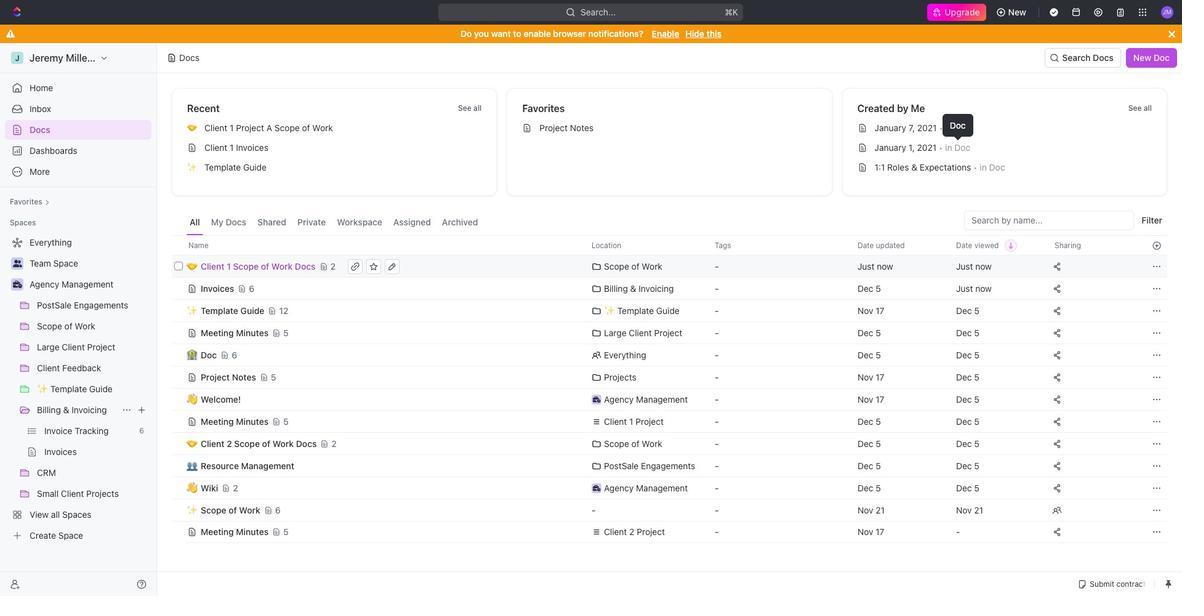 Task type: locate. For each thing, give the bounding box(es) containing it.
0 horizontal spatial everything
[[30, 237, 72, 248]]

dashboards link
[[5, 141, 152, 161]]

2 vertical spatial agency
[[604, 483, 634, 493]]

postsale engagements down the agency management link
[[37, 300, 128, 310]]

Search by name... text field
[[972, 211, 1127, 230]]

2 minutes from the top
[[236, 416, 269, 427]]

0 horizontal spatial project notes
[[201, 372, 256, 382]]

scope down "wiki"
[[201, 505, 226, 515]]

0 horizontal spatial large client project
[[37, 342, 115, 352]]

nov 21
[[858, 505, 885, 515], [957, 505, 984, 515]]

0 horizontal spatial billing & invoicing
[[37, 405, 107, 415]]

• inside january 7, 2021 • in doc
[[940, 123, 943, 133]]

• inside january 1, 2021 • in doc
[[939, 143, 943, 152]]

1 horizontal spatial business time image
[[593, 396, 601, 403]]

nov 17 for 2
[[858, 527, 885, 537]]

notes
[[570, 123, 594, 133], [232, 372, 256, 382]]

scope inside tree
[[37, 321, 62, 331]]

see for created by me
[[1129, 103, 1142, 113]]

new right upgrade
[[1009, 7, 1027, 17]]

1 vertical spatial space
[[58, 530, 83, 541]]

1 vertical spatial in
[[946, 142, 953, 153]]

january for january 1, 2021
[[875, 142, 907, 153]]

postsale
[[37, 300, 72, 310], [604, 460, 639, 471]]

management inside tree
[[62, 279, 114, 289]]

1 row from the top
[[172, 235, 1168, 256]]

0 horizontal spatial new
[[1009, 7, 1027, 17]]

just for just now
[[957, 261, 973, 271]]

2 horizontal spatial invoices
[[236, 142, 269, 153]]

new doc button
[[1126, 48, 1178, 68]]

spaces down favorites button
[[10, 218, 36, 227]]

1
[[230, 123, 234, 133], [230, 142, 234, 153], [227, 261, 231, 271], [630, 416, 634, 427]]

0 vertical spatial project notes
[[540, 123, 594, 133]]

postsale down client 1 project
[[604, 460, 639, 471]]

1 vertical spatial projects
[[86, 488, 119, 499]]

crm link
[[37, 463, 149, 483]]

0 vertical spatial postsale engagements
[[37, 300, 128, 310]]

1 nov 21 from the left
[[858, 505, 885, 515]]

client for client 1 invoices
[[204, 142, 228, 153]]

0 horizontal spatial nov 21
[[858, 505, 885, 515]]

notes inside row
[[232, 372, 256, 382]]

0 horizontal spatial invoicing
[[72, 405, 107, 415]]

now for just now
[[976, 261, 992, 271]]

0 vertical spatial •
[[940, 123, 943, 133]]

1 vertical spatial spaces
[[62, 509, 91, 520]]

create space link
[[5, 526, 149, 546]]

4 row from the top
[[172, 298, 1168, 323]]

row
[[172, 235, 1168, 256], [172, 254, 1168, 279], [172, 276, 1168, 301], [172, 298, 1168, 323], [172, 321, 1168, 345], [172, 343, 1168, 367], [172, 365, 1168, 390], [172, 388, 1168, 411], [172, 409, 1168, 434], [172, 431, 1168, 456], [172, 455, 1168, 477], [172, 476, 1168, 500], [172, 498, 1168, 523], [172, 520, 1168, 544]]

invoice tracking
[[44, 426, 109, 436]]

guide inside tree
[[89, 384, 113, 394]]

management down 'client 2 scope of work docs'
[[241, 460, 294, 471]]

1 horizontal spatial favorites
[[523, 103, 565, 114]]

jm button
[[1158, 2, 1178, 22]]

3 nov 17 from the top
[[858, 394, 885, 404]]

1 vertical spatial business time image
[[593, 396, 601, 403]]

agency management up client 2 project
[[604, 483, 688, 493]]

scope up resource management
[[234, 438, 260, 449]]

dec
[[858, 283, 874, 293], [957, 305, 972, 316], [858, 327, 874, 338], [957, 327, 972, 338], [858, 350, 874, 360], [957, 350, 972, 360], [957, 372, 972, 382], [957, 394, 972, 404], [858, 416, 874, 427], [957, 416, 972, 427], [858, 438, 874, 449], [957, 438, 972, 449], [858, 460, 874, 471], [957, 460, 972, 471], [858, 483, 874, 493], [957, 483, 972, 493]]

january 1, 2021 • in doc
[[875, 142, 971, 153]]

1 horizontal spatial date
[[957, 241, 973, 250]]

scope right 'a'
[[275, 123, 300, 133]]

2 17 from the top
[[876, 372, 885, 382]]

0 vertical spatial 2021
[[918, 123, 937, 133]]

2 date from the left
[[957, 241, 973, 250]]

1 horizontal spatial &
[[630, 283, 637, 293]]

agency management for nov
[[604, 394, 688, 404]]

just for dec 5
[[957, 283, 973, 293]]

search...
[[581, 7, 616, 17]]

agency management link
[[30, 275, 149, 294]]

workspace
[[102, 52, 153, 63], [337, 217, 382, 227]]

0 vertical spatial agency management
[[30, 279, 114, 289]]

all
[[474, 103, 482, 113], [1144, 103, 1152, 113], [51, 509, 60, 520]]

2 for wiki
[[233, 483, 238, 493]]

tree inside the sidebar navigation
[[5, 233, 152, 546]]

table containing client 1 scope of work docs
[[172, 235, 1168, 544]]

nov 17
[[858, 305, 885, 316], [858, 372, 885, 382], [858, 394, 885, 404], [858, 527, 885, 537]]

2021 right 1,
[[917, 142, 937, 153]]

me
[[911, 103, 926, 114]]

invoice tracking link
[[44, 421, 134, 441]]

1 vertical spatial large client project
[[37, 342, 115, 352]]

row containing scope of work
[[172, 498, 1168, 523]]

scope of work down client 1 project
[[604, 438, 663, 449]]

meeting minutes for client 1 project
[[201, 416, 269, 427]]

0 horizontal spatial postsale
[[37, 300, 72, 310]]

date inside date updated button
[[858, 241, 874, 250]]

0 vertical spatial spaces
[[10, 218, 36, 227]]

• right expectations
[[974, 162, 978, 172]]

dec 5
[[858, 283, 881, 293], [957, 305, 980, 316], [858, 327, 881, 338], [957, 327, 980, 338], [858, 350, 881, 360], [957, 350, 980, 360], [957, 372, 980, 382], [957, 394, 980, 404], [858, 416, 881, 427], [957, 416, 980, 427], [858, 438, 881, 449], [957, 438, 980, 449], [858, 460, 881, 471], [957, 460, 980, 471], [858, 483, 881, 493], [957, 483, 980, 493]]

nov for agency management
[[858, 394, 874, 404]]

21
[[876, 505, 885, 515], [975, 505, 984, 515]]

17 for management
[[876, 394, 885, 404]]

1 see from the left
[[458, 103, 472, 113]]

my docs button
[[208, 211, 250, 235]]

1 vertical spatial workspace
[[337, 217, 382, 227]]

nov for projects
[[858, 372, 874, 382]]

business time image for row containing welcome!
[[593, 396, 601, 403]]

1 horizontal spatial see all
[[1129, 103, 1152, 113]]

nov
[[858, 305, 874, 316], [858, 372, 874, 382], [858, 394, 874, 404], [858, 505, 874, 515], [957, 505, 972, 515], [858, 527, 874, 537]]

management
[[62, 279, 114, 289], [636, 394, 688, 404], [241, 460, 294, 471], [636, 483, 688, 493]]

0 vertical spatial space
[[53, 258, 78, 269]]

1 vertical spatial minutes
[[236, 416, 269, 427]]

resource management button
[[187, 455, 577, 477]]

3 minutes from the top
[[236, 527, 269, 537]]

2 nov 21 from the left
[[957, 505, 984, 515]]

2 vertical spatial ✨
[[37, 384, 48, 394]]

• up january 1, 2021 • in doc at the top of the page
[[940, 123, 943, 133]]

2
[[330, 261, 336, 271], [227, 438, 232, 449], [332, 438, 337, 449], [233, 483, 238, 493], [630, 527, 635, 537]]

see all for created by me
[[1129, 103, 1152, 113]]

0 vertical spatial in
[[946, 123, 953, 133]]

management down team space link
[[62, 279, 114, 289]]

tags
[[715, 241, 731, 250]]

in up expectations
[[946, 142, 953, 153]]

billing & invoicing up invoice tracking at the left of page
[[37, 405, 107, 415]]

3 meeting minutes from the top
[[201, 527, 269, 537]]

january 7, 2021 • in doc
[[875, 123, 971, 133]]

13 row from the top
[[172, 498, 1168, 523]]

2 january from the top
[[875, 142, 907, 153]]

6 up 'welcome!'
[[232, 350, 237, 360]]

spaces
[[10, 218, 36, 227], [62, 509, 91, 520]]

•
[[940, 123, 943, 133], [939, 143, 943, 152], [974, 162, 978, 172]]

billing inside tree
[[37, 405, 61, 415]]

small
[[37, 488, 59, 499]]

postsale engagements down client 1 project
[[604, 460, 696, 471]]

work
[[312, 123, 333, 133], [272, 261, 293, 271], [642, 261, 663, 271], [75, 321, 95, 331], [273, 438, 294, 449], [642, 438, 663, 449], [239, 505, 260, 515]]

management inside button
[[241, 460, 294, 471]]

tab list
[[187, 211, 481, 235]]

• up 1:1 roles & expectations • in doc on the top right of the page
[[939, 143, 943, 152]]

1 horizontal spatial projects
[[604, 372, 637, 382]]

0 horizontal spatial see all
[[458, 103, 482, 113]]

1 vertical spatial ✨ template guide
[[37, 384, 113, 394]]

0 horizontal spatial all
[[51, 509, 60, 520]]

1 2021 from the top
[[918, 123, 937, 133]]

0 horizontal spatial business time image
[[13, 281, 22, 288]]

2 meeting minutes from the top
[[201, 416, 269, 427]]

2 nov 17 from the top
[[858, 372, 885, 382]]

meeting
[[201, 327, 234, 338], [201, 416, 234, 427], [201, 527, 234, 537]]

in up january 1, 2021 • in doc at the top of the page
[[946, 123, 953, 133]]

1 horizontal spatial all
[[474, 103, 482, 113]]

new inside button
[[1009, 7, 1027, 17]]

2021
[[918, 123, 937, 133], [917, 142, 937, 153]]

1 horizontal spatial workspace
[[337, 217, 382, 227]]

8 row from the top
[[172, 388, 1168, 411]]

space down everything link
[[53, 258, 78, 269]]

client for client feedback
[[37, 363, 60, 373]]

✨ template guide
[[604, 305, 680, 316], [37, 384, 113, 394]]

0 vertical spatial postsale
[[37, 300, 72, 310]]

0 horizontal spatial date
[[858, 241, 874, 250]]

1 horizontal spatial new
[[1134, 52, 1152, 63]]

client inside small client projects link
[[61, 488, 84, 499]]

invoices down invoice
[[44, 447, 77, 457]]

just now
[[858, 261, 894, 271], [957, 261, 992, 271], [957, 283, 992, 293]]

expectations
[[920, 162, 972, 172]]

scope
[[275, 123, 300, 133], [233, 261, 259, 271], [604, 261, 629, 271], [37, 321, 62, 331], [234, 438, 260, 449], [604, 438, 629, 449], [201, 505, 226, 515]]

0 vertical spatial meeting minutes
[[201, 327, 269, 338]]

1 horizontal spatial invoicing
[[639, 283, 674, 293]]

0 vertical spatial billing & invoicing
[[604, 283, 674, 293]]

6 down client 1 scope of work docs
[[249, 283, 255, 293]]

billing inside row
[[604, 283, 628, 293]]

0 vertical spatial everything
[[30, 237, 72, 248]]

0 vertical spatial template guide
[[204, 162, 267, 172]]

of inside the sidebar navigation
[[64, 321, 72, 331]]

1 vertical spatial &
[[630, 283, 637, 293]]

1 see all from the left
[[458, 103, 482, 113]]

1 vertical spatial favorites
[[10, 197, 42, 206]]

2 vertical spatial minutes
[[236, 527, 269, 537]]

new inside button
[[1134, 52, 1152, 63]]

1 vertical spatial everything
[[604, 350, 647, 360]]

scope of work
[[604, 261, 663, 271], [37, 321, 95, 331], [604, 438, 663, 449], [201, 505, 260, 515]]

scope of work down postsale engagements link
[[37, 321, 95, 331]]

inbox link
[[5, 99, 152, 119]]

client for client 2 project
[[604, 527, 627, 537]]

invoices down client 1 project a scope of work
[[236, 142, 269, 153]]

1 vertical spatial engagements
[[641, 460, 696, 471]]

upgrade
[[945, 7, 980, 17]]

wiki
[[201, 483, 218, 493]]

projects up client 1 project
[[604, 372, 637, 382]]

agency up client 1 project
[[604, 394, 634, 404]]

client for client 1 project a scope of work
[[204, 123, 228, 133]]

1 horizontal spatial 21
[[975, 505, 984, 515]]

2 vertical spatial meeting
[[201, 527, 234, 537]]

space down view all spaces link
[[58, 530, 83, 541]]

client for client 1 scope of work docs
[[201, 261, 225, 271]]

1 horizontal spatial notes
[[570, 123, 594, 133]]

row containing client 2 scope of work docs
[[172, 431, 1168, 456]]

0 horizontal spatial spaces
[[10, 218, 36, 227]]

0 vertical spatial agency
[[30, 279, 59, 289]]

1 date from the left
[[858, 241, 874, 250]]

1 vertical spatial january
[[875, 142, 907, 153]]

client
[[204, 123, 228, 133], [204, 142, 228, 153], [201, 261, 225, 271], [629, 327, 652, 338], [62, 342, 85, 352], [37, 363, 60, 373], [604, 416, 627, 427], [201, 438, 225, 449], [61, 488, 84, 499], [604, 527, 627, 537]]

nov for ✨ template guide
[[858, 305, 874, 316]]

agency down the team
[[30, 279, 59, 289]]

2 meeting from the top
[[201, 416, 234, 427]]

engagements
[[74, 300, 128, 310], [641, 460, 696, 471]]

j
[[15, 53, 19, 63]]

1 vertical spatial invoices
[[201, 283, 234, 293]]

archived button
[[439, 211, 481, 235]]

nov 17 for template
[[858, 305, 885, 316]]

2 2021 from the top
[[917, 142, 937, 153]]

large client project link
[[37, 338, 149, 357]]

0 horizontal spatial 21
[[876, 505, 885, 515]]

engagements inside the sidebar navigation
[[74, 300, 128, 310]]

0 vertical spatial &
[[912, 162, 918, 172]]

table
[[172, 235, 1168, 544]]

january
[[875, 123, 907, 133], [875, 142, 907, 153]]

engagements up scope of work link
[[74, 300, 128, 310]]

minutes for client 1 project
[[236, 416, 269, 427]]

projects down crm link on the bottom left
[[86, 488, 119, 499]]

1 vertical spatial new
[[1134, 52, 1152, 63]]

tree
[[5, 233, 152, 546]]

2 21 from the left
[[975, 505, 984, 515]]

large client project
[[604, 327, 683, 338], [37, 342, 115, 352]]

postsale down the agency management link
[[37, 300, 72, 310]]

favorites inside button
[[10, 197, 42, 206]]

meeting minutes for large client project
[[201, 327, 269, 338]]

0 vertical spatial large
[[604, 327, 627, 338]]

template
[[204, 162, 241, 172], [201, 305, 238, 316], [618, 305, 654, 316], [50, 384, 87, 394]]

-
[[715, 261, 719, 271], [715, 283, 719, 293], [715, 305, 719, 316], [715, 327, 719, 338], [715, 350, 719, 360], [715, 372, 719, 382], [715, 394, 719, 404], [715, 416, 719, 427], [715, 438, 719, 449], [715, 460, 719, 471], [715, 483, 719, 493], [592, 505, 596, 515], [715, 505, 719, 515], [715, 527, 719, 537], [957, 527, 961, 537]]

1 vertical spatial meeting
[[201, 416, 234, 427]]

new for new
[[1009, 7, 1027, 17]]

0 horizontal spatial see all button
[[453, 101, 487, 116]]

date
[[858, 241, 874, 250], [957, 241, 973, 250]]

0 horizontal spatial see
[[458, 103, 472, 113]]

2 see all button from the left
[[1124, 101, 1157, 116]]

1 vertical spatial postsale
[[604, 460, 639, 471]]

0 horizontal spatial ✨ template guide
[[37, 384, 113, 394]]

engagements down client 1 project
[[641, 460, 696, 471]]

meeting minutes for client 2 project
[[201, 527, 269, 537]]

client 1 invoices
[[204, 142, 269, 153]]

billing & invoicing inside tree
[[37, 405, 107, 415]]

✨ template guide inside "table"
[[604, 305, 680, 316]]

template guide down client 1 invoices
[[204, 162, 267, 172]]

date left viewed
[[957, 241, 973, 250]]

0 horizontal spatial engagements
[[74, 300, 128, 310]]

of
[[302, 123, 310, 133], [261, 261, 269, 271], [632, 261, 640, 271], [64, 321, 72, 331], [262, 438, 270, 449], [632, 438, 640, 449], [229, 505, 237, 515]]

postsale engagements inside the sidebar navigation
[[37, 300, 128, 310]]

just now for 5
[[957, 283, 992, 293]]

3 meeting from the top
[[201, 527, 234, 537]]

4 nov 17 from the top
[[858, 527, 885, 537]]

1 meeting from the top
[[201, 327, 234, 338]]

0 horizontal spatial large
[[37, 342, 59, 352]]

1 for client 1 project a scope of work
[[230, 123, 234, 133]]

agency
[[30, 279, 59, 289], [604, 394, 634, 404], [604, 483, 634, 493]]

7 row from the top
[[172, 365, 1168, 390]]

business time image inside tree
[[13, 281, 22, 288]]

⌘k
[[725, 7, 739, 17]]

0 horizontal spatial ✨
[[37, 384, 48, 394]]

project
[[236, 123, 264, 133], [540, 123, 568, 133], [654, 327, 683, 338], [87, 342, 115, 352], [201, 372, 230, 382], [636, 416, 664, 427], [637, 527, 665, 537]]

0 vertical spatial business time image
[[13, 281, 22, 288]]

1 meeting minutes from the top
[[201, 327, 269, 338]]

client inside large client project link
[[62, 342, 85, 352]]

2 row from the top
[[172, 254, 1168, 279]]

see
[[458, 103, 472, 113], [1129, 103, 1142, 113]]

1 vertical spatial large
[[37, 342, 59, 352]]

agency right business time icon
[[604, 483, 634, 493]]

0 vertical spatial invoicing
[[639, 283, 674, 293]]

client inside client feedback link
[[37, 363, 60, 373]]

12 row from the top
[[172, 476, 1168, 500]]

client inside client 1 invoices link
[[204, 142, 228, 153]]

everything
[[30, 237, 72, 248], [604, 350, 647, 360]]

1 minutes from the top
[[236, 327, 269, 338]]

11 row from the top
[[172, 455, 1168, 477]]

more button
[[5, 162, 152, 182]]

date for date updated
[[858, 241, 874, 250]]

4 17 from the top
[[876, 527, 885, 537]]

14 row from the top
[[172, 520, 1168, 544]]

1 horizontal spatial see all button
[[1124, 101, 1157, 116]]

✨ template guide link
[[37, 379, 149, 399]]

feedback
[[62, 363, 101, 373]]

1 vertical spatial meeting minutes
[[201, 416, 269, 427]]

cell
[[172, 255, 185, 277]]

spaces down small client projects
[[62, 509, 91, 520]]

postsale inside tree
[[37, 300, 72, 310]]

2 vertical spatial •
[[974, 162, 978, 172]]

agency management down team space link
[[30, 279, 114, 289]]

1 january from the top
[[875, 123, 907, 133]]

tree containing everything
[[5, 233, 152, 546]]

minutes for client 2 project
[[236, 527, 269, 537]]

projects inside the sidebar navigation
[[86, 488, 119, 499]]

template guide inside row
[[201, 305, 264, 316]]

2021 for january 1, 2021
[[917, 142, 937, 153]]

2 vertical spatial agency management
[[604, 483, 688, 493]]

in for january 7, 2021
[[946, 123, 953, 133]]

0 horizontal spatial &
[[63, 405, 69, 415]]

1 horizontal spatial large
[[604, 327, 627, 338]]

6 up "invoices" link at the left bottom of the page
[[139, 426, 144, 435]]

0 vertical spatial favorites
[[523, 103, 565, 114]]

2 vertical spatial invoices
[[44, 447, 77, 457]]

1 17 from the top
[[876, 305, 885, 316]]

template guide
[[204, 162, 267, 172], [201, 305, 264, 316]]

agency management up client 1 project
[[604, 394, 688, 404]]

3 17 from the top
[[876, 394, 885, 404]]

scope of work down location at the top right of page
[[604, 261, 663, 271]]

1 horizontal spatial everything
[[604, 350, 647, 360]]

0 horizontal spatial workspace
[[102, 52, 153, 63]]

workspace right private
[[337, 217, 382, 227]]

2 see all from the left
[[1129, 103, 1152, 113]]

6 row from the top
[[172, 343, 1168, 367]]

jeremy
[[30, 52, 63, 63]]

6 for scope of work
[[275, 505, 281, 515]]

tab list containing all
[[187, 211, 481, 235]]

billing down location at the top right of page
[[604, 283, 628, 293]]

january up roles
[[875, 142, 907, 153]]

large inside "table"
[[604, 327, 627, 338]]

sidebar navigation
[[0, 43, 160, 596]]

date left updated
[[858, 241, 874, 250]]

docs
[[179, 52, 200, 63], [1093, 52, 1114, 63], [30, 124, 50, 135], [226, 217, 246, 227], [295, 261, 316, 271], [296, 438, 317, 449]]

2 vertical spatial &
[[63, 405, 69, 415]]

2 vertical spatial meeting minutes
[[201, 527, 269, 537]]

in right expectations
[[980, 162, 987, 172]]

jeremy miller's workspace, , element
[[11, 52, 23, 64]]

client 1 invoices link
[[182, 138, 492, 158]]

projects
[[604, 372, 637, 382], [86, 488, 119, 499]]

minutes
[[236, 327, 269, 338], [236, 416, 269, 427], [236, 527, 269, 537]]

large client project inside tree
[[37, 342, 115, 352]]

date updated button
[[851, 236, 913, 255]]

1 vertical spatial billing
[[37, 405, 61, 415]]

1 horizontal spatial spaces
[[62, 509, 91, 520]]

1 horizontal spatial ✨
[[187, 163, 197, 172]]

0 vertical spatial invoices
[[236, 142, 269, 153]]

0 vertical spatial notes
[[570, 123, 594, 133]]

crm
[[37, 467, 56, 478]]

3 row from the top
[[172, 276, 1168, 301]]

business time image
[[13, 281, 22, 288], [593, 396, 601, 403]]

new right search docs
[[1134, 52, 1152, 63]]

billing & invoicing
[[604, 283, 674, 293], [37, 405, 107, 415]]

1 horizontal spatial large client project
[[604, 327, 683, 338]]

see all
[[458, 103, 482, 113], [1129, 103, 1152, 113]]

client for client 2 scope of work docs
[[201, 438, 225, 449]]

workspace right miller's
[[102, 52, 153, 63]]

✨ template guide inside tree
[[37, 384, 113, 394]]

space
[[53, 258, 78, 269], [58, 530, 83, 541]]

filter button
[[1137, 211, 1168, 230]]

work inside tree
[[75, 321, 95, 331]]

date inside date viewed button
[[957, 241, 973, 250]]

template guide down client 1 scope of work docs
[[201, 305, 264, 316]]

archived
[[442, 217, 478, 227]]

6 down resource management
[[275, 505, 281, 515]]

invoices down client 1 scope of work docs
[[201, 283, 234, 293]]

row containing project notes
[[172, 365, 1168, 390]]

scope up client feedback
[[37, 321, 62, 331]]

billing & invoicing down location at the top right of page
[[604, 283, 674, 293]]

row containing wiki
[[172, 476, 1168, 500]]

2021 right 7, at the top right
[[918, 123, 937, 133]]

0 vertical spatial meeting
[[201, 327, 234, 338]]

date for date viewed
[[957, 241, 973, 250]]

• for january 7, 2021
[[940, 123, 943, 133]]

january down created by me
[[875, 123, 907, 133]]

project notes link
[[518, 118, 827, 138]]

1 nov 17 from the top
[[858, 305, 885, 316]]

business time image
[[593, 485, 601, 491]]

0 vertical spatial new
[[1009, 7, 1027, 17]]

scope down location at the top right of page
[[604, 261, 629, 271]]

billing up invoice
[[37, 405, 61, 415]]

client 2 scope of work docs
[[201, 438, 317, 449]]

2 see from the left
[[1129, 103, 1142, 113]]

9 row from the top
[[172, 409, 1168, 434]]

new button
[[991, 2, 1034, 22]]

my docs
[[211, 217, 246, 227]]

client feedback link
[[37, 358, 149, 378]]

1 see all button from the left
[[453, 101, 487, 116]]

10 row from the top
[[172, 431, 1168, 456]]

business time image inside row
[[593, 396, 601, 403]]

agency management for dec
[[604, 483, 688, 493]]

see for recent
[[458, 103, 472, 113]]



Task type: vqa. For each thing, say whether or not it's contained in the screenshot.


Task type: describe. For each thing, give the bounding box(es) containing it.
agency inside tree
[[30, 279, 59, 289]]

invoice
[[44, 426, 72, 436]]

date viewed button
[[949, 236, 1018, 255]]

invoices inside the sidebar navigation
[[44, 447, 77, 457]]

row containing welcome!
[[172, 388, 1168, 411]]

hide
[[686, 28, 705, 39]]

project notes inside "table"
[[201, 372, 256, 382]]

all for recent
[[474, 103, 482, 113]]

user group image
[[13, 260, 22, 267]]

tracking
[[75, 426, 109, 436]]

workspace inside button
[[337, 217, 382, 227]]

welcome!
[[201, 394, 241, 404]]

2 for client 1 scope of work docs
[[330, 261, 336, 271]]

1 horizontal spatial project notes
[[540, 123, 594, 133]]

• for january 1, 2021
[[939, 143, 943, 152]]

client 1 project
[[604, 416, 664, 427]]

all button
[[187, 211, 203, 235]]

cell inside row
[[172, 255, 185, 277]]

billing & invoicing inside "table"
[[604, 283, 674, 293]]

space for create space
[[58, 530, 83, 541]]

meeting for large client project
[[201, 327, 234, 338]]

shared button
[[254, 211, 290, 235]]

everything inside row
[[604, 350, 647, 360]]

welcome! button
[[187, 388, 577, 411]]

large inside tree
[[37, 342, 59, 352]]

search docs
[[1063, 52, 1114, 63]]

date updated
[[858, 241, 905, 250]]

client 2 project
[[604, 527, 665, 537]]

scope of work link
[[37, 317, 149, 336]]

agency management inside the sidebar navigation
[[30, 279, 114, 289]]

assigned button
[[390, 211, 434, 235]]

1 vertical spatial ✨
[[604, 305, 615, 316]]

invoices link
[[44, 442, 149, 462]]

6 for doc
[[232, 350, 237, 360]]

business time image for tree containing everything
[[13, 281, 22, 288]]

client 1 scope of work docs
[[201, 261, 316, 271]]

scope down client 1 project
[[604, 438, 629, 449]]

new doc
[[1134, 52, 1170, 63]]

view all spaces link
[[5, 505, 149, 525]]

home link
[[5, 78, 152, 98]]

row containing name
[[172, 235, 1168, 256]]

nov 17 for management
[[858, 394, 885, 404]]

filter
[[1142, 215, 1163, 225]]

a
[[267, 123, 272, 133]]

favorites button
[[5, 195, 55, 209]]

created
[[858, 103, 895, 114]]

billing & invoicing link
[[37, 400, 117, 420]]

do
[[461, 28, 472, 39]]

1 horizontal spatial postsale
[[604, 460, 639, 471]]

see all button for recent
[[453, 101, 487, 116]]

& inside the sidebar navigation
[[63, 405, 69, 415]]

doc inside button
[[1154, 52, 1170, 63]]

shared
[[258, 217, 286, 227]]

create
[[30, 530, 56, 541]]

all inside view all spaces link
[[51, 509, 60, 520]]

enable
[[524, 28, 551, 39]]

minutes for large client project
[[236, 327, 269, 338]]

upgrade link
[[928, 4, 986, 21]]

view all spaces
[[30, 509, 91, 520]]

all
[[190, 217, 200, 227]]

1:1 roles & expectations • in doc
[[875, 162, 1005, 172]]

2 for client 2 scope of work docs
[[332, 438, 337, 449]]

✨ inside the sidebar navigation
[[37, 384, 48, 394]]

2021 for january 7, 2021
[[918, 123, 937, 133]]

postsale engagements link
[[37, 296, 149, 315]]

1,
[[909, 142, 915, 153]]

browser
[[553, 28, 586, 39]]

small client projects
[[37, 488, 119, 499]]

workspace inside the sidebar navigation
[[102, 52, 153, 63]]

everything link
[[5, 233, 149, 253]]

row containing template guide
[[172, 298, 1168, 323]]

management up client 2 project
[[636, 483, 688, 493]]

docs inside the sidebar navigation
[[30, 124, 50, 135]]

space for team space
[[53, 258, 78, 269]]

1:1
[[875, 162, 885, 172]]

0 vertical spatial projects
[[604, 372, 637, 382]]

large client project inside row
[[604, 327, 683, 338]]

12
[[279, 305, 289, 316]]

see all button for created by me
[[1124, 101, 1157, 116]]

1 for client 1 scope of work docs
[[227, 261, 231, 271]]

1 for client 1 invoices
[[230, 142, 234, 153]]

scope of work inside tree
[[37, 321, 95, 331]]

meeting for client 1 project
[[201, 416, 234, 427]]

17 for 2
[[876, 527, 885, 537]]

enable
[[652, 28, 680, 39]]

just now for now
[[957, 261, 992, 271]]

🤝
[[187, 123, 197, 132]]

2 horizontal spatial &
[[912, 162, 918, 172]]

agency for nov 17
[[604, 394, 634, 404]]

updated
[[876, 241, 905, 250]]

invoicing inside billing & invoicing link
[[72, 405, 107, 415]]

1 horizontal spatial engagements
[[641, 460, 696, 471]]

notes inside project notes link
[[570, 123, 594, 133]]

miller's
[[66, 52, 99, 63]]

january for january 7, 2021
[[875, 123, 907, 133]]

1 horizontal spatial invoices
[[201, 283, 234, 293]]

view
[[30, 509, 49, 520]]

17 for template
[[876, 305, 885, 316]]

docs link
[[5, 120, 152, 140]]

row containing invoices
[[172, 276, 1168, 301]]

project inside the sidebar navigation
[[87, 342, 115, 352]]

inbox
[[30, 103, 51, 114]]

nov for client 2 project
[[858, 527, 874, 537]]

filter button
[[1137, 211, 1168, 230]]

more
[[30, 166, 50, 177]]

assigned
[[394, 217, 431, 227]]

client feedback
[[37, 363, 101, 373]]

sharing
[[1055, 241, 1082, 250]]

search docs button
[[1045, 48, 1121, 68]]

1 21 from the left
[[876, 505, 885, 515]]

management up client 1 project
[[636, 394, 688, 404]]

1 vertical spatial postsale engagements
[[604, 460, 696, 471]]

private
[[298, 217, 326, 227]]

7,
[[909, 123, 915, 133]]

1 for client 1 project
[[630, 416, 634, 427]]

recent
[[187, 103, 220, 114]]

client 1 project a scope of work
[[204, 123, 333, 133]]

6 inside the sidebar navigation
[[139, 426, 144, 435]]

row containing doc
[[172, 343, 1168, 367]]

row containing resource management
[[172, 455, 1168, 477]]

location
[[592, 241, 622, 250]]

everything inside everything link
[[30, 237, 72, 248]]

meeting for client 2 project
[[201, 527, 234, 537]]

agency for dec 5
[[604, 483, 634, 493]]

client for client 1 project
[[604, 416, 627, 427]]

create space
[[30, 530, 83, 541]]

team space
[[30, 258, 78, 269]]

• inside 1:1 roles & expectations • in doc
[[974, 162, 978, 172]]

dashboards
[[30, 145, 77, 156]]

new for new doc
[[1134, 52, 1152, 63]]

2 vertical spatial in
[[980, 162, 987, 172]]

0 vertical spatial ✨
[[187, 163, 197, 172]]

do you want to enable browser notifications? enable hide this
[[461, 28, 722, 39]]

team
[[30, 258, 51, 269]]

scope down my docs button
[[233, 261, 259, 271]]

all for created by me
[[1144, 103, 1152, 113]]

see all for recent
[[458, 103, 482, 113]]

created by me
[[858, 103, 926, 114]]

scope of work down "wiki"
[[201, 505, 260, 515]]

jm
[[1163, 8, 1172, 16]]

template inside the sidebar navigation
[[50, 384, 87, 394]]

workspace button
[[334, 211, 386, 235]]

viewed
[[975, 241, 999, 250]]

resource management
[[201, 460, 294, 471]]

5 row from the top
[[172, 321, 1168, 345]]

now for dec 5
[[976, 283, 992, 293]]

in for january 1, 2021
[[946, 142, 953, 153]]

by
[[897, 103, 909, 114]]

spaces inside tree
[[62, 509, 91, 520]]

small client projects link
[[37, 484, 149, 504]]

6 for invoices
[[249, 283, 255, 293]]

row containing client 1 scope of work docs
[[172, 254, 1168, 279]]



